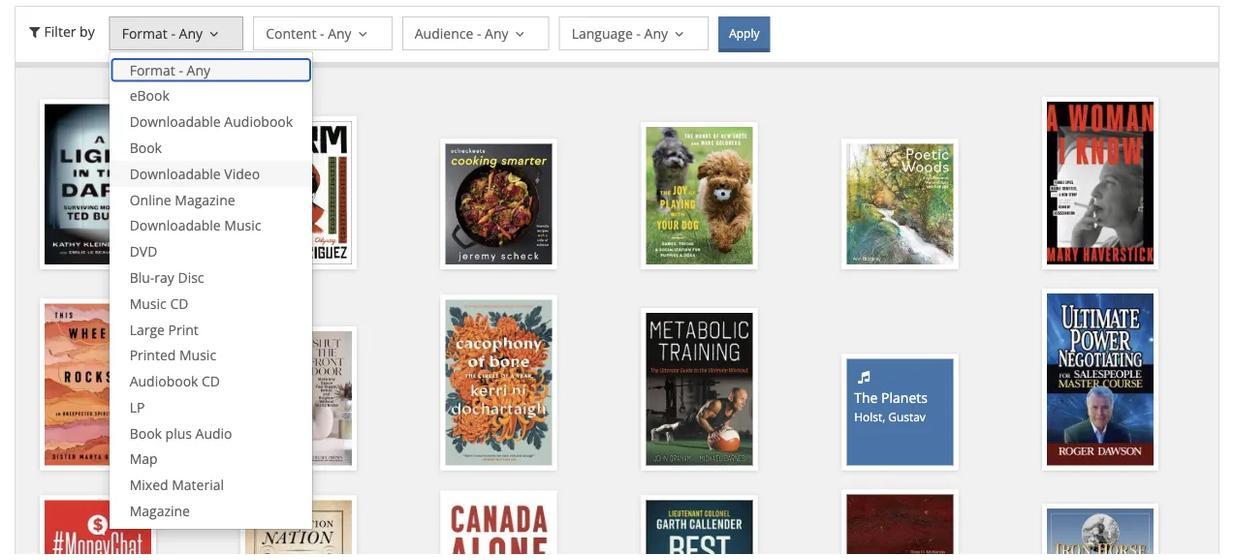 Task type: describe. For each thing, give the bounding box(es) containing it.
shut the front door image
[[245, 331, 352, 466]]

any for language - any
[[644, 24, 668, 42]]

language
[[572, 24, 633, 42]]

printed
[[130, 346, 176, 365]]

best possible outcome image
[[646, 501, 753, 555]]

apply
[[729, 25, 759, 41]]

format - any ebook downloadable audiobook book downloadable video online magazine downloadable music dvd blu-ray disc music cd large print printed music audiobook cd lp book plus audio map mixed material magazine
[[130, 60, 293, 520]]

print
[[168, 320, 199, 339]]

ebook
[[130, 86, 169, 105]]

this wheel of rocks image
[[45, 304, 151, 466]]

map
[[130, 450, 158, 468]]

downloadable video link
[[110, 161, 312, 187]]

0 horizontal spatial audiobook
[[130, 372, 198, 391]]

book plus audio link
[[110, 421, 312, 447]]

1 horizontal spatial audiobook
[[224, 112, 293, 131]]

filter
[[44, 22, 76, 40]]

dvd
[[130, 242, 157, 261]]

language - any
[[572, 24, 668, 42]]

gustav
[[888, 409, 926, 425]]

language - any button
[[559, 16, 709, 51]]

1 vertical spatial music
[[130, 294, 167, 313]]

1 horizontal spatial cd
[[202, 372, 220, 391]]

iron horse cowgirls image
[[1047, 509, 1154, 555]]

any for audience - any
[[485, 24, 508, 42]]

- for language - any
[[636, 24, 641, 42]]

a woman i know image
[[1047, 102, 1154, 264]]

audiobook cd link
[[110, 369, 312, 395]]

filter image
[[25, 22, 44, 40]]

0 vertical spatial magazine
[[175, 190, 235, 209]]

large
[[130, 320, 165, 339]]

content - any
[[266, 24, 352, 42]]

content
[[266, 24, 316, 42]]

online magazine link
[[110, 187, 312, 213]]

large print link
[[110, 317, 312, 343]]

the
[[854, 388, 878, 407]]

#moneychat image
[[45, 501, 151, 555]]

lp link
[[110, 395, 312, 421]]

format - any link
[[110, 57, 312, 83]]

format - any
[[122, 24, 203, 42]]

format - any button
[[109, 16, 243, 51]]

planets
[[881, 388, 928, 407]]

condensed matter physics image
[[847, 495, 953, 555]]

- for format - any ebook downloadable audiobook book downloadable video online magazine downloadable music dvd blu-ray disc music cd large print printed music audiobook cd lp book plus audio map mixed material magazine
[[179, 60, 183, 79]]

magazine link
[[110, 499, 312, 525]]

- for content - any
[[320, 24, 324, 42]]

downloadable music link
[[110, 213, 312, 239]]

plus
[[165, 424, 192, 442]]



Task type: vqa. For each thing, say whether or not it's contained in the screenshot.
Mixed on the left
yes



Task type: locate. For each thing, give the bounding box(es) containing it.
format
[[122, 24, 167, 42], [130, 60, 175, 79]]

apply button
[[718, 16, 770, 52]]

- for format - any
[[171, 24, 175, 42]]

video
[[224, 164, 260, 183]]

speculation nation image
[[245, 501, 352, 555]]

audiobook
[[224, 112, 293, 131], [130, 372, 198, 391]]

format inside dropdown button
[[122, 24, 167, 42]]

0 vertical spatial format
[[122, 24, 167, 42]]

-
[[171, 24, 175, 42], [320, 24, 324, 42], [477, 24, 481, 42], [636, 24, 641, 42], [179, 60, 183, 79]]

cd up 'print'
[[170, 294, 188, 313]]

magazine down downloadable video link
[[175, 190, 235, 209]]

the planets holst, gustav
[[854, 388, 928, 425]]

2 horizontal spatial music
[[224, 216, 261, 235]]

cooking smarter image
[[446, 144, 552, 264]]

magazine down mixed
[[130, 502, 190, 520]]

1 vertical spatial downloadable
[[130, 164, 221, 183]]

book up map
[[130, 424, 162, 442]]

format for format - any ebook downloadable audiobook book downloadable video online magazine downloadable music dvd blu-ray disc music cd large print printed music audiobook cd lp book plus audio map mixed material magazine
[[130, 60, 175, 79]]

- up 'format - any' "link"
[[171, 24, 175, 42]]

- inside format - any ebook downloadable audiobook book downloadable video online magazine downloadable music dvd blu-ray disc music cd large print printed music audiobook cd lp book plus audio map mixed material magazine
[[179, 60, 183, 79]]

0 vertical spatial cd
[[170, 294, 188, 313]]

downloadable
[[130, 112, 221, 131], [130, 164, 221, 183], [130, 216, 221, 235]]

music down online magazine link
[[224, 216, 261, 235]]

0 horizontal spatial music
[[130, 294, 167, 313]]

cd down the printed music "link"
[[202, 372, 220, 391]]

format inside format - any ebook downloadable audiobook book downloadable video online magazine downloadable music dvd blu-ray disc music cd large print printed music audiobook cd lp book plus audio map mixed material magazine
[[130, 60, 175, 79]]

dvd link
[[110, 239, 312, 265]]

0 vertical spatial book
[[130, 138, 162, 157]]

2 vertical spatial music
[[179, 346, 216, 365]]

audience - any
[[415, 24, 508, 42]]

0 horizontal spatial cd
[[170, 294, 188, 313]]

2 vertical spatial downloadable
[[130, 216, 221, 235]]

downloadable up online
[[130, 164, 221, 183]]

canada alone image
[[446, 496, 552, 555]]

music up large
[[130, 294, 167, 313]]

3 downloadable from the top
[[130, 216, 221, 235]]

music image
[[854, 367, 873, 386]]

0 vertical spatial audiobook
[[224, 112, 293, 131]]

- right content
[[320, 24, 324, 42]]

any right "audience"
[[485, 24, 508, 42]]

music cd link
[[110, 291, 312, 317]]

any up 'format - any' "link"
[[179, 24, 203, 42]]

1 vertical spatial format
[[130, 60, 175, 79]]

book
[[130, 138, 162, 157], [130, 424, 162, 442]]

1 downloadable from the top
[[130, 112, 221, 131]]

music down large print link on the left bottom of the page
[[179, 346, 216, 365]]

1 vertical spatial cd
[[202, 372, 220, 391]]

ultimate power negotiating for salespeople master course image
[[1047, 294, 1154, 466]]

mixed
[[130, 476, 168, 494]]

audience
[[415, 24, 473, 42]]

downloadable down online
[[130, 216, 221, 235]]

audio
[[195, 424, 232, 442]]

2 downloadable from the top
[[130, 164, 221, 183]]

filter by
[[44, 22, 95, 40]]

2 book from the top
[[130, 424, 162, 442]]

book down ebook
[[130, 138, 162, 157]]

music
[[224, 216, 261, 235], [130, 294, 167, 313], [179, 346, 216, 365]]

- down format - any dropdown button on the top of page
[[179, 60, 183, 79]]

1 book from the top
[[130, 138, 162, 157]]

disc
[[178, 268, 204, 287]]

lp
[[130, 398, 145, 416]]

cd
[[170, 294, 188, 313], [202, 372, 220, 391]]

downloadable down ebook
[[130, 112, 221, 131]]

any for format - any
[[179, 24, 203, 42]]

1 vertical spatial magazine
[[130, 502, 190, 520]]

by
[[80, 22, 95, 40]]

any inside format - any ebook downloadable audiobook book downloadable video online magazine downloadable music dvd blu-ray disc music cd large print printed music audiobook cd lp book plus audio map mixed material magazine
[[187, 60, 210, 79]]

audiobook down ebook link
[[224, 112, 293, 131]]

map link
[[110, 447, 312, 473]]

any right "language"
[[644, 24, 668, 42]]

the joy of playing with your dog image
[[646, 127, 753, 264]]

ray
[[154, 268, 174, 287]]

book link
[[110, 135, 312, 161]]

magazine
[[175, 190, 235, 209], [130, 502, 190, 520]]

any for content - any
[[328, 24, 352, 42]]

any up ebook link
[[187, 60, 210, 79]]

audiobook down printed
[[130, 372, 198, 391]]

1 vertical spatial audiobook
[[130, 372, 198, 391]]

online
[[130, 190, 171, 209]]

printed music link
[[110, 343, 312, 369]]

- right "language"
[[636, 24, 641, 42]]

1 vertical spatial book
[[130, 424, 162, 442]]

poetic woods image
[[847, 144, 953, 264]]

0 vertical spatial music
[[224, 216, 261, 235]]

any
[[179, 24, 203, 42], [328, 24, 352, 42], [485, 24, 508, 42], [644, 24, 668, 42], [187, 60, 210, 79]]

1 horizontal spatial music
[[179, 346, 216, 365]]

any for format - any ebook downloadable audiobook book downloadable video online magazine downloadable music dvd blu-ray disc music cd large print printed music audiobook cd lp book plus audio map mixed material magazine
[[187, 60, 210, 79]]

blu-
[[130, 268, 154, 287]]

downloadable audiobook link
[[110, 109, 312, 135]]

metabolic training image
[[646, 313, 753, 466]]

- right "audience"
[[477, 24, 481, 42]]

mixed material link
[[110, 473, 312, 499]]

format up ebook
[[130, 60, 175, 79]]

- for audience - any
[[477, 24, 481, 42]]

0 vertical spatial downloadable
[[130, 112, 221, 131]]

cacophony of bone image
[[446, 300, 552, 466]]

any inside 'dropdown button'
[[644, 24, 668, 42]]

format for format - any
[[122, 24, 167, 42]]

a light in the dark image
[[45, 104, 151, 264]]

any right content
[[328, 24, 352, 42]]

worm image
[[245, 121, 352, 264]]

content - any button
[[253, 16, 392, 51]]

ebook link
[[110, 83, 312, 109]]

format right the by
[[122, 24, 167, 42]]

- inside 'dropdown button'
[[636, 24, 641, 42]]

holst,
[[854, 409, 885, 425]]

material
[[172, 476, 224, 494]]

blu-ray disc link
[[110, 265, 312, 291]]

audience - any button
[[402, 16, 549, 51]]



